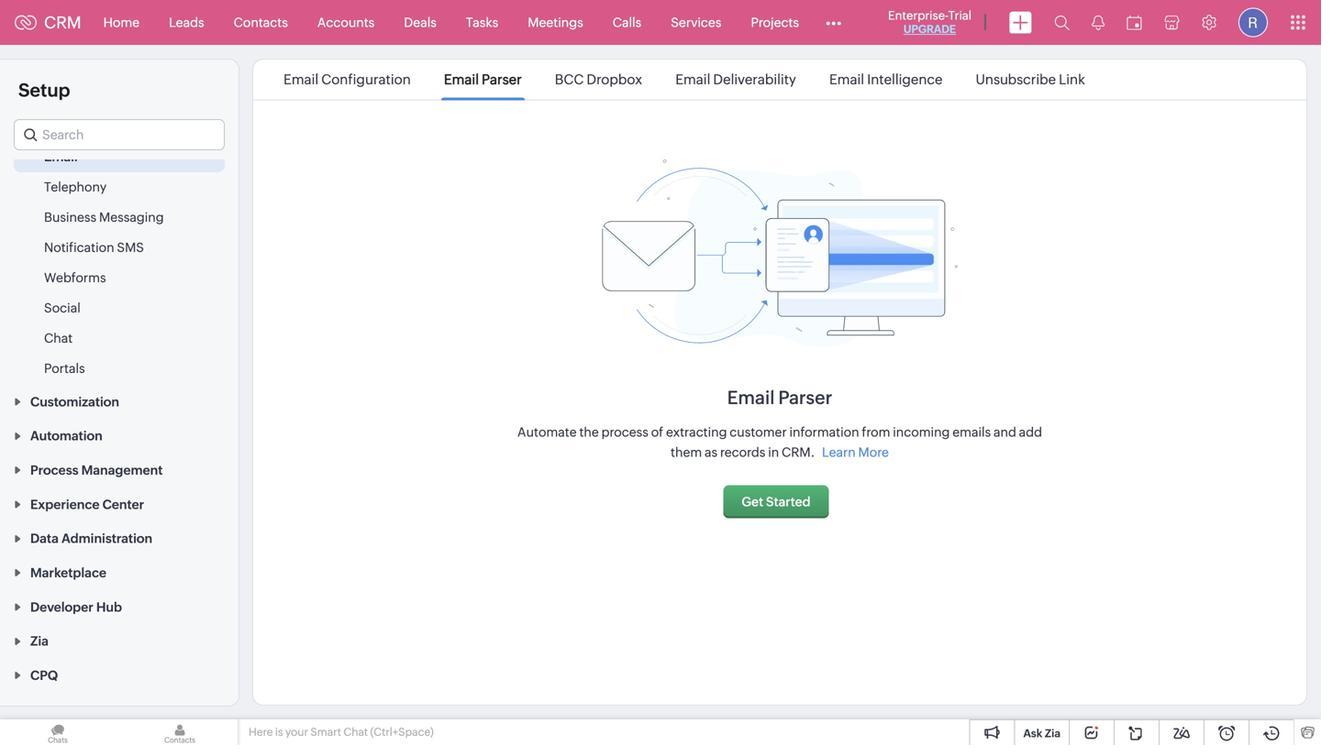 Task type: locate. For each thing, give the bounding box(es) containing it.
process
[[30, 463, 78, 478]]

1 vertical spatial parser
[[778, 388, 832, 409]]

of
[[651, 425, 663, 440]]

information
[[789, 425, 859, 440]]

customization
[[30, 395, 119, 409]]

chat link
[[44, 329, 73, 348]]

tasks
[[466, 15, 498, 30]]

parser up the information
[[778, 388, 832, 409]]

0 vertical spatial zia
[[30, 635, 49, 649]]

parser down tasks
[[482, 72, 522, 88]]

configuration
[[321, 72, 411, 88]]

0 horizontal spatial parser
[[482, 72, 522, 88]]

business
[[44, 210, 96, 225]]

automation
[[30, 429, 103, 444]]

search image
[[1054, 15, 1070, 30]]

dropbox
[[587, 72, 642, 88]]

telephony link
[[44, 178, 107, 196]]

chat right 'smart'
[[343, 727, 368, 739]]

calls
[[613, 15, 642, 30]]

calendar image
[[1127, 15, 1142, 30]]

email for email intelligence link
[[829, 72, 864, 88]]

developer
[[30, 600, 93, 615]]

marketplace
[[30, 566, 106, 581]]

get started
[[742, 495, 811, 510]]

administration
[[61, 532, 152, 547]]

automate
[[517, 425, 577, 440]]

hub
[[96, 600, 122, 615]]

0 vertical spatial email parser
[[444, 72, 522, 88]]

crm link
[[15, 13, 81, 32]]

None field
[[14, 119, 225, 150]]

zia right ask
[[1045, 728, 1061, 740]]

them
[[671, 445, 702, 460]]

1 vertical spatial zia
[[1045, 728, 1061, 740]]

1 horizontal spatial email parser
[[727, 388, 832, 409]]

records
[[720, 445, 765, 460]]

marketplace button
[[0, 556, 239, 590]]

email down services
[[675, 72, 710, 88]]

email parser down tasks link
[[444, 72, 522, 88]]

email left intelligence
[[829, 72, 864, 88]]

services link
[[656, 0, 736, 44]]

unsubscribe
[[976, 72, 1056, 88]]

unsubscribe link link
[[973, 72, 1088, 88]]

0 horizontal spatial email parser
[[444, 72, 522, 88]]

zia inside dropdown button
[[30, 635, 49, 649]]

zia up cpq on the bottom
[[30, 635, 49, 649]]

bcc
[[555, 72, 584, 88]]

from
[[862, 425, 890, 440]]

0 horizontal spatial chat
[[44, 331, 73, 346]]

your
[[285, 727, 308, 739]]

started
[[766, 495, 811, 510]]

0 vertical spatial parser
[[482, 72, 522, 88]]

search element
[[1043, 0, 1081, 45]]

email deliverability link
[[673, 72, 799, 88]]

meetings link
[[513, 0, 598, 44]]

in
[[768, 445, 779, 460]]

cpq button
[[0, 658, 239, 693]]

management
[[81, 463, 163, 478]]

region containing email
[[0, 142, 239, 384]]

0 vertical spatial chat
[[44, 331, 73, 346]]

services
[[671, 15, 722, 30]]

chat down social
[[44, 331, 73, 346]]

here is your smart chat (ctrl+space)
[[249, 727, 434, 739]]

business messaging
[[44, 210, 164, 225]]

automate the process of extracting customer information from incoming emails and add them as records in crm.
[[517, 425, 1042, 460]]

notification sms link
[[44, 239, 144, 257]]

chat
[[44, 331, 73, 346], [343, 727, 368, 739]]

profile image
[[1239, 8, 1268, 37]]

zia
[[30, 635, 49, 649], [1045, 728, 1061, 740]]

signals element
[[1081, 0, 1116, 45]]

ask zia
[[1023, 728, 1061, 740]]

webforms
[[44, 271, 106, 285]]

0 horizontal spatial zia
[[30, 635, 49, 649]]

list
[[267, 60, 1102, 100]]

extracting
[[666, 425, 727, 440]]

sms
[[117, 240, 144, 255]]

email for the email parser link
[[444, 72, 479, 88]]

experience center button
[[0, 487, 239, 521]]

customer
[[730, 425, 787, 440]]

(ctrl+space)
[[370, 727, 434, 739]]

email parser
[[444, 72, 522, 88], [727, 388, 832, 409]]

1 horizontal spatial parser
[[778, 388, 832, 409]]

automation button
[[0, 419, 239, 453]]

1 vertical spatial email parser
[[727, 388, 832, 409]]

process management button
[[0, 453, 239, 487]]

crm
[[44, 13, 81, 32]]

home link
[[89, 0, 154, 44]]

process
[[601, 425, 648, 440]]

email parser up 'customer'
[[727, 388, 832, 409]]

and
[[994, 425, 1016, 440]]

region
[[0, 142, 239, 384]]

email deliverability
[[675, 72, 796, 88]]

upgrade
[[904, 23, 956, 35]]

1 vertical spatial chat
[[343, 727, 368, 739]]

learn more
[[822, 445, 889, 460]]

contacts link
[[219, 0, 303, 44]]

email down tasks
[[444, 72, 479, 88]]

parser
[[482, 72, 522, 88], [778, 388, 832, 409]]

email left configuration
[[284, 72, 319, 88]]

add
[[1019, 425, 1042, 440]]



Task type: describe. For each thing, give the bounding box(es) containing it.
deals
[[404, 15, 437, 30]]

signals image
[[1092, 15, 1105, 30]]

create menu image
[[1009, 11, 1032, 33]]

trial
[[948, 9, 972, 22]]

enterprise-
[[888, 9, 948, 22]]

projects link
[[736, 0, 814, 44]]

Other Modules field
[[814, 8, 853, 37]]

zia button
[[0, 624, 239, 658]]

portals
[[44, 361, 85, 376]]

more
[[858, 445, 889, 460]]

business messaging link
[[44, 208, 164, 227]]

email for 'email configuration' link
[[284, 72, 319, 88]]

is
[[275, 727, 283, 739]]

email parser link
[[441, 72, 525, 88]]

notification
[[44, 240, 114, 255]]

customization button
[[0, 384, 239, 419]]

developer hub
[[30, 600, 122, 615]]

email for email deliverability link
[[675, 72, 710, 88]]

chats image
[[0, 720, 116, 746]]

email configuration link
[[281, 72, 414, 88]]

get
[[742, 495, 763, 510]]

webforms link
[[44, 269, 106, 287]]

1 horizontal spatial zia
[[1045, 728, 1061, 740]]

list containing email configuration
[[267, 60, 1102, 100]]

tasks link
[[451, 0, 513, 44]]

deliverability
[[713, 72, 796, 88]]

profile element
[[1228, 0, 1279, 44]]

process management
[[30, 463, 163, 478]]

incoming
[[893, 425, 950, 440]]

center
[[102, 498, 144, 512]]

crm.
[[782, 445, 815, 460]]

unsubscribe link
[[976, 72, 1085, 88]]

email intelligence
[[829, 72, 943, 88]]

enterprise-trial upgrade
[[888, 9, 972, 35]]

email link
[[44, 148, 78, 166]]

data administration
[[30, 532, 152, 547]]

accounts link
[[303, 0, 389, 44]]

get started button
[[723, 486, 829, 519]]

contacts
[[234, 15, 288, 30]]

create menu element
[[998, 0, 1043, 44]]

email up telephony link
[[44, 150, 78, 164]]

emails
[[953, 425, 991, 440]]

home
[[103, 15, 140, 30]]

data
[[30, 532, 59, 547]]

smart
[[310, 727, 341, 739]]

contacts image
[[122, 720, 238, 746]]

deals link
[[389, 0, 451, 44]]

the
[[579, 425, 599, 440]]

setup
[[18, 80, 70, 101]]

email intelligence link
[[827, 72, 945, 88]]

email parser inside list
[[444, 72, 522, 88]]

intelligence
[[867, 72, 943, 88]]

notification sms
[[44, 240, 144, 255]]

email configuration
[[284, 72, 411, 88]]

leads
[[169, 15, 204, 30]]

link
[[1059, 72, 1085, 88]]

ask
[[1023, 728, 1042, 740]]

developer hub button
[[0, 590, 239, 624]]

bcc dropbox link
[[552, 72, 645, 88]]

telephony
[[44, 180, 107, 195]]

meetings
[[528, 15, 583, 30]]

Search text field
[[15, 120, 224, 150]]

calls link
[[598, 0, 656, 44]]

social link
[[44, 299, 80, 317]]

portals link
[[44, 360, 85, 378]]

parser inside list
[[482, 72, 522, 88]]

cpq
[[30, 669, 58, 684]]

1 horizontal spatial chat
[[343, 727, 368, 739]]

experience
[[30, 498, 100, 512]]

email up 'customer'
[[727, 388, 775, 409]]

as
[[705, 445, 718, 460]]

messaging
[[99, 210, 164, 225]]

social
[[44, 301, 80, 316]]

learn
[[822, 445, 856, 460]]

leads link
[[154, 0, 219, 44]]

data administration button
[[0, 521, 239, 556]]

accounts
[[317, 15, 375, 30]]

logo image
[[15, 15, 37, 30]]

chat inside region
[[44, 331, 73, 346]]

experience center
[[30, 498, 144, 512]]



